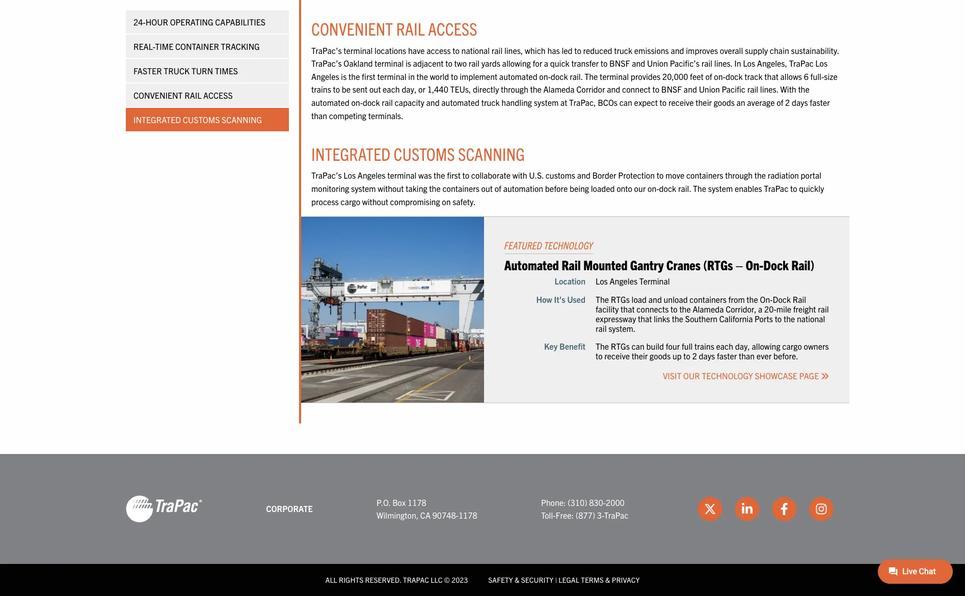 Task type: vqa. For each thing, say whether or not it's contained in the screenshot.
877-387-2722
no



Task type: locate. For each thing, give the bounding box(es) containing it.
0 horizontal spatial goods
[[650, 351, 671, 362]]

truck right the reduced
[[614, 45, 633, 55]]

1 horizontal spatial each
[[716, 342, 734, 352]]

dock left the freight
[[773, 294, 791, 305]]

rtgs left load
[[611, 294, 630, 305]]

bnsf down the reduced
[[610, 58, 630, 68]]

0 horizontal spatial days
[[699, 351, 715, 362]]

receive inside trapac's terminal locations have access to national rail lines, which has led to reduced truck emissions and improves overall supply chain sustainability. trapac's oakland terminal is adjacent to two rail yards allowing for a quick transfer to bnsf and union pacific's rail lines. in los angeles, trapac los angeles is the first terminal in the world to implement automated on-dock rail. the terminal provides 20,000 feet of on-dock track that allows 6 full-size trains to be sent out each day, or 1,440 teus, directly through the alameda corridor and connect to bnsf and union pacific rail lines. with the automated on-dock rail capacity and automated truck handling system at trapac, bcos can expect to receive their goods an average of 2 days faster than competing terminals.
[[669, 97, 694, 108]]

rail. down move
[[678, 183, 691, 194]]

goods left up
[[650, 351, 671, 362]]

1 horizontal spatial receive
[[669, 97, 694, 108]]

scanning down convenient rail access link on the top of page
[[222, 115, 262, 125]]

system left enables
[[708, 183, 733, 194]]

on- inside featured technology automated rail mounted gantry cranes (rtgs – on-dock rail)
[[746, 256, 764, 273]]

1 horizontal spatial days
[[792, 97, 808, 108]]

p.o.
[[377, 498, 391, 508]]

1 horizontal spatial first
[[447, 170, 461, 181]]

through up handling
[[501, 84, 528, 94]]

1 vertical spatial days
[[699, 351, 715, 362]]

on- inside the rtgs load and unload containers from the on-dock rail facility that connects to the alameda corridor, a 20-mile freight rail expressway that links the southern california ports to the national rail system.
[[760, 294, 773, 305]]

0 horizontal spatial day,
[[402, 84, 417, 94]]

1 horizontal spatial lines.
[[760, 84, 779, 94]]

1 vertical spatial through
[[725, 170, 753, 181]]

0 horizontal spatial alameda
[[544, 84, 575, 94]]

1 vertical spatial customs
[[394, 143, 455, 165]]

los right in
[[743, 58, 755, 68]]

safety.
[[453, 197, 476, 207]]

through inside trapac's terminal locations have access to national rail lines, which has led to reduced truck emissions and improves overall supply chain sustainability. trapac's oakland terminal is adjacent to two rail yards allowing for a quick transfer to bnsf and union pacific's rail lines. in los angeles, trapac los angeles is the first terminal in the world to implement automated on-dock rail. the terminal provides 20,000 feet of on-dock track that allows 6 full-size trains to be sent out each day, or 1,440 teus, directly through the alameda corridor and connect to bnsf and union pacific rail lines. with the automated on-dock rail capacity and automated truck handling system at trapac, bcos can expect to receive their goods an average of 2 days faster than competing terminals.
[[501, 84, 528, 94]]

1 vertical spatial rail.
[[678, 183, 691, 194]]

page
[[800, 371, 819, 381]]

lines. left in
[[715, 58, 733, 68]]

directly
[[473, 84, 499, 94]]

0 vertical spatial than
[[311, 110, 327, 121]]

out inside trapac's los angeles terminal was the first to collaborate with u.s. customs and border protection to move containers through the radiation portal monitoring system without taking the containers out of automation before being loaded onto our on-dock rail. the system enables trapac to quickly process cargo without compromising on safety.
[[481, 183, 493, 194]]

and right load
[[649, 294, 662, 305]]

each inside the rtgs can build four full trains each day, allowing cargo owners to receive their goods up to 2 days faster than ever before.
[[716, 342, 734, 352]]

0 vertical spatial trapac
[[789, 58, 814, 68]]

national up two
[[462, 45, 490, 55]]

and inside trapac's los angeles terminal was the first to collaborate with u.s. customs and border protection to move containers through the radiation portal monitoring system without taking the containers out of automation before being loaded onto our on-dock rail. the system enables trapac to quickly process cargo without compromising on safety.
[[577, 170, 591, 181]]

rtgs for can
[[611, 342, 630, 352]]

containers up southern at the right of page
[[690, 294, 727, 305]]

trapac's
[[311, 45, 342, 55], [311, 58, 342, 68], [311, 170, 342, 181]]

that down angeles,
[[765, 71, 779, 81]]

0 horizontal spatial is
[[341, 71, 347, 81]]

corridor,
[[726, 304, 757, 314]]

1178 right the ca
[[459, 511, 477, 521]]

dock up pacific
[[726, 71, 743, 81]]

& right safety
[[515, 576, 520, 585]]

on- right our at the top right
[[648, 183, 659, 194]]

0 horizontal spatial than
[[311, 110, 327, 121]]

automated
[[504, 256, 559, 273]]

capacity
[[395, 97, 425, 108]]

containers inside the rtgs load and unload containers from the on-dock rail facility that connects to the alameda corridor, a 20-mile freight rail expressway that links the southern california ports to the national rail system.
[[690, 294, 727, 305]]

goods down pacific
[[714, 97, 735, 108]]

0 horizontal spatial scanning
[[222, 115, 262, 125]]

trapac's for convenient rail access
[[311, 45, 342, 55]]

0 vertical spatial through
[[501, 84, 528, 94]]

on-
[[539, 71, 551, 81], [714, 71, 726, 81], [351, 97, 363, 108], [648, 183, 659, 194]]

1 rtgs from the top
[[611, 294, 630, 305]]

0 vertical spatial on-
[[746, 256, 764, 273]]

taking
[[406, 183, 427, 194]]

than left ever
[[739, 351, 755, 362]]

1 vertical spatial cargo
[[783, 342, 802, 352]]

rail up the yards
[[492, 45, 503, 55]]

trapac down radiation
[[764, 183, 789, 194]]

0 horizontal spatial bnsf
[[610, 58, 630, 68]]

to right the led at the right of page
[[575, 45, 581, 55]]

0 vertical spatial access
[[428, 18, 477, 39]]

day, left ever
[[735, 342, 750, 352]]

faster down the full-
[[810, 97, 830, 108]]

trapac's los angeles terminal was the first to collaborate with u.s. customs and border protection to move containers through the radiation portal monitoring system without taking the containers out of automation before being loaded onto our on-dock rail. the system enables trapac to quickly process cargo without compromising on safety.
[[311, 170, 824, 207]]

1 vertical spatial integrated customs scanning
[[311, 143, 525, 165]]

0 horizontal spatial 2
[[693, 351, 697, 362]]

to right expect
[[660, 97, 667, 108]]

pacific
[[722, 84, 746, 94]]

1 horizontal spatial trapac
[[764, 183, 789, 194]]

truck
[[614, 45, 633, 55], [482, 97, 500, 108]]

without left taking on the left of page
[[378, 183, 404, 194]]

mile
[[777, 304, 792, 314]]

technology inside featured technology automated rail mounted gantry cranes (rtgs – on-dock rail)
[[544, 239, 593, 252]]

union down "feet"
[[699, 84, 720, 94]]

1 vertical spatial allowing
[[752, 342, 781, 352]]

process
[[311, 197, 339, 207]]

6
[[804, 71, 809, 81]]

0 vertical spatial receive
[[669, 97, 694, 108]]

trapac inside trapac's los angeles terminal was the first to collaborate with u.s. customs and border protection to move containers through the radiation portal monitoring system without taking the containers out of automation before being loaded onto our on-dock rail. the system enables trapac to quickly process cargo without compromising on safety.
[[764, 183, 789, 194]]

our
[[684, 371, 700, 381]]

on- right –
[[746, 256, 764, 273]]

scanning
[[222, 115, 262, 125], [458, 143, 525, 165]]

2 vertical spatial containers
[[690, 294, 727, 305]]

1 trapac's from the top
[[311, 45, 342, 55]]

the inside trapac's terminal locations have access to national rail lines, which has led to reduced truck emissions and improves overall supply chain sustainability. trapac's oakland terminal is adjacent to two rail yards allowing for a quick transfer to bnsf and union pacific's rail lines. in los angeles, trapac los angeles is the first terminal in the world to implement automated on-dock rail. the terminal provides 20,000 feet of on-dock track that allows 6 full-size trains to be sent out each day, or 1,440 teus, directly through the alameda corridor and connect to bnsf and union pacific rail lines. with the automated on-dock rail capacity and automated truck handling system at trapac, bcos can expect to receive their goods an average of 2 days faster than competing terminals.
[[585, 71, 598, 81]]

1 vertical spatial each
[[716, 342, 734, 352]]

is up be
[[341, 71, 347, 81]]

four
[[666, 342, 680, 352]]

system left at
[[534, 97, 559, 108]]

trapac,
[[569, 97, 596, 108]]

automated down for
[[499, 71, 538, 81]]

0 horizontal spatial angeles
[[311, 71, 339, 81]]

trapac up 6
[[789, 58, 814, 68]]

integrated
[[134, 115, 181, 125], [311, 143, 391, 165]]

can inside the rtgs can build four full trains each day, allowing cargo owners to receive their goods up to 2 days faster than ever before.
[[632, 342, 645, 352]]

corporate
[[266, 504, 313, 515]]

which
[[525, 45, 546, 55]]

bnsf down 20,000
[[662, 84, 682, 94]]

1 vertical spatial goods
[[650, 351, 671, 362]]

1 vertical spatial 1178
[[459, 511, 477, 521]]

privacy
[[612, 576, 640, 585]]

rail. inside trapac's terminal locations have access to national rail lines, which has led to reduced truck emissions and improves overall supply chain sustainability. trapac's oakland terminal is adjacent to two rail yards allowing for a quick transfer to bnsf and union pacific's rail lines. in los angeles, trapac los angeles is the first terminal in the world to implement automated on-dock rail. the terminal provides 20,000 feet of on-dock track that allows 6 full-size trains to be sent out each day, or 1,440 teus, directly through the alameda corridor and connect to bnsf and union pacific rail lines. with the automated on-dock rail capacity and automated truck handling system at trapac, bcos can expect to receive their goods an average of 2 days faster than competing terminals.
[[570, 71, 583, 81]]

0 vertical spatial trapac's
[[311, 45, 342, 55]]

toll-
[[541, 511, 556, 521]]

0 vertical spatial days
[[792, 97, 808, 108]]

1 horizontal spatial rail.
[[678, 183, 691, 194]]

trapac's inside trapac's los angeles terminal was the first to collaborate with u.s. customs and border protection to move containers through the radiation portal monitoring system without taking the containers out of automation before being loaded onto our on-dock rail. the system enables trapac to quickly process cargo without compromising on safety.
[[311, 170, 342, 181]]

containers up safety.
[[443, 183, 480, 194]]

operating
[[170, 17, 213, 27]]

the inside the rtgs can build four full trains each day, allowing cargo owners to receive their goods up to 2 days faster than ever before.
[[596, 342, 609, 352]]

automated down teus,
[[442, 97, 480, 108]]

scanning up the collaborate
[[458, 143, 525, 165]]

days down with
[[792, 97, 808, 108]]

the up expressway
[[596, 294, 609, 305]]

0 horizontal spatial convenient
[[134, 90, 183, 100]]

2 horizontal spatial trapac
[[789, 58, 814, 68]]

receive down system.
[[605, 351, 630, 362]]

2 inside trapac's terminal locations have access to national rail lines, which has led to reduced truck emissions and improves overall supply chain sustainability. trapac's oakland terminal is adjacent to two rail yards allowing for a quick transfer to bnsf and union pacific's rail lines. in los angeles, trapac los angeles is the first terminal in the world to implement automated on-dock rail. the terminal provides 20,000 feet of on-dock track that allows 6 full-size trains to be sent out each day, or 1,440 teus, directly through the alameda corridor and connect to bnsf and union pacific rail lines. with the automated on-dock rail capacity and automated truck handling system at trapac, bcos can expect to receive their goods an average of 2 days faster than competing terminals.
[[786, 97, 790, 108]]

safety
[[488, 576, 513, 585]]

1178 up the ca
[[408, 498, 427, 508]]

that inside trapac's terminal locations have access to national rail lines, which has led to reduced truck emissions and improves overall supply chain sustainability. trapac's oakland terminal is adjacent to two rail yards allowing for a quick transfer to bnsf and union pacific's rail lines. in los angeles, trapac los angeles is the first terminal in the world to implement automated on-dock rail. the terminal provides 20,000 feet of on-dock track that allows 6 full-size trains to be sent out each day, or 1,440 teus, directly through the alameda corridor and connect to bnsf and union pacific rail lines. with the automated on-dock rail capacity and automated truck handling system at trapac, bcos can expect to receive their goods an average of 2 days faster than competing terminals.
[[765, 71, 779, 81]]

convenient inside convenient rail access link
[[134, 90, 183, 100]]

1 horizontal spatial that
[[638, 314, 652, 324]]

national inside trapac's terminal locations have access to national rail lines, which has led to reduced truck emissions and improves overall supply chain sustainability. trapac's oakland terminal is adjacent to two rail yards allowing for a quick transfer to bnsf and union pacific's rail lines. in los angeles, trapac los angeles is the first terminal in the world to implement automated on-dock rail. the terminal provides 20,000 feet of on-dock track that allows 6 full-size trains to be sent out each day, or 1,440 teus, directly through the alameda corridor and connect to bnsf and union pacific rail lines. with the automated on-dock rail capacity and automated truck handling system at trapac, bcos can expect to receive their goods an average of 2 days faster than competing terminals.
[[462, 45, 490, 55]]

first
[[362, 71, 376, 81], [447, 170, 461, 181]]

have
[[408, 45, 425, 55]]

0 vertical spatial union
[[647, 58, 668, 68]]

1 vertical spatial angeles
[[358, 170, 386, 181]]

terminals.
[[368, 110, 403, 121]]

through
[[501, 84, 528, 94], [725, 170, 753, 181]]

0 vertical spatial angeles
[[311, 71, 339, 81]]

that
[[765, 71, 779, 81], [621, 304, 635, 314], [638, 314, 652, 324]]

alameda
[[544, 84, 575, 94], [693, 304, 724, 314]]

rail
[[492, 45, 503, 55], [469, 58, 480, 68], [702, 58, 713, 68], [748, 84, 759, 94], [382, 97, 393, 108], [818, 304, 829, 314], [596, 324, 607, 334]]

rail.
[[570, 71, 583, 81], [678, 183, 691, 194]]

ports
[[755, 314, 773, 324]]

safety & security link
[[488, 576, 554, 585]]

los angeles terminal
[[596, 276, 670, 287]]

trapac's terminal locations have access to national rail lines, which has led to reduced truck emissions and improves overall supply chain sustainability. trapac's oakland terminal is adjacent to two rail yards allowing for a quick transfer to bnsf and union pacific's rail lines. in los angeles, trapac los angeles is the first terminal in the world to implement automated on-dock rail. the terminal provides 20,000 feet of on-dock track that allows 6 full-size trains to be sent out each day, or 1,440 teus, directly through the alameda corridor and connect to bnsf and union pacific rail lines. with the automated on-dock rail capacity and automated truck handling system at trapac, bcos can expect to receive their goods an average of 2 days faster than competing terminals.
[[311, 45, 839, 121]]

phone: (310) 830-2000 toll-free: (877) 3-trapac
[[541, 498, 629, 521]]

each down california
[[716, 342, 734, 352]]

first up on
[[447, 170, 461, 181]]

1 horizontal spatial alameda
[[693, 304, 724, 314]]

of inside trapac's los angeles terminal was the first to collaborate with u.s. customs and border protection to move containers through the radiation portal monitoring system without taking the containers out of automation before being loaded onto our on-dock rail. the system enables trapac to quickly process cargo without compromising on safety.
[[495, 183, 502, 194]]

dock inside trapac's los angeles terminal was the first to collaborate with u.s. customs and border protection to move containers through the radiation portal monitoring system without taking the containers out of automation before being loaded onto our on-dock rail. the system enables trapac to quickly process cargo without compromising on safety.
[[659, 183, 677, 194]]

3 trapac's from the top
[[311, 170, 342, 181]]

goods inside the rtgs can build four full trains each day, allowing cargo owners to receive their goods up to 2 days faster than ever before.
[[650, 351, 671, 362]]

angeles inside trapac's terminal locations have access to national rail lines, which has led to reduced truck emissions and improves overall supply chain sustainability. trapac's oakland terminal is adjacent to two rail yards allowing for a quick transfer to bnsf and union pacific's rail lines. in los angeles, trapac los angeles is the first terminal in the world to implement automated on-dock rail. the terminal provides 20,000 feet of on-dock track that allows 6 full-size trains to be sent out each day, or 1,440 teus, directly through the alameda corridor and connect to bnsf and union pacific rail lines. with the automated on-dock rail capacity and automated truck handling system at trapac, bcos can expect to receive their goods an average of 2 days faster than competing terminals.
[[311, 71, 339, 81]]

is
[[406, 58, 411, 68], [341, 71, 347, 81]]

2 horizontal spatial of
[[777, 97, 784, 108]]

quickly
[[799, 183, 824, 194]]

than
[[311, 110, 327, 121], [739, 351, 755, 362]]

integrated down faster
[[134, 115, 181, 125]]

that left links in the right bottom of the page
[[638, 314, 652, 324]]

2 vertical spatial trapac
[[604, 511, 629, 521]]

scanning inside integrated customs scanning link
[[222, 115, 262, 125]]

dock left rail)
[[764, 256, 789, 273]]

emissions
[[634, 45, 669, 55]]

0 horizontal spatial receive
[[605, 351, 630, 362]]

to right ports
[[775, 314, 782, 324]]

0 horizontal spatial access
[[203, 90, 233, 100]]

each inside trapac's terminal locations have access to national rail lines, which has led to reduced truck emissions and improves overall supply chain sustainability. trapac's oakland terminal is adjacent to two rail yards allowing for a quick transfer to bnsf and union pacific's rail lines. in los angeles, trapac los angeles is the first terminal in the world to implement automated on-dock rail. the terminal provides 20,000 feet of on-dock track that allows 6 full-size trains to be sent out each day, or 1,440 teus, directly through the alameda corridor and connect to bnsf and union pacific rail lines. with the automated on-dock rail capacity and automated truck handling system at trapac, bcos can expect to receive their goods an average of 2 days faster than competing terminals.
[[383, 84, 400, 94]]

can down connect on the right of the page
[[620, 97, 633, 108]]

access down times
[[203, 90, 233, 100]]

a left 20-
[[759, 304, 763, 314]]

has
[[548, 45, 560, 55]]

and up provides
[[632, 58, 645, 68]]

1 vertical spatial first
[[447, 170, 461, 181]]

0 horizontal spatial &
[[515, 576, 520, 585]]

all rights reserved. trapac llc © 2023
[[326, 576, 468, 585]]

1 horizontal spatial convenient
[[311, 18, 393, 39]]

day,
[[402, 84, 417, 94], [735, 342, 750, 352]]

on- down for
[[539, 71, 551, 81]]

1 vertical spatial alameda
[[693, 304, 724, 314]]

footer
[[0, 455, 965, 597]]

before
[[545, 183, 568, 194]]

benefit
[[560, 342, 586, 352]]

1 vertical spatial rtgs
[[611, 342, 630, 352]]

connect
[[622, 84, 651, 94]]

cargo left owners
[[783, 342, 802, 352]]

system.
[[609, 324, 636, 334]]

receive
[[669, 97, 694, 108], [605, 351, 630, 362]]

rail up location
[[562, 256, 581, 273]]

0 horizontal spatial integrated
[[134, 115, 181, 125]]

union
[[647, 58, 668, 68], [699, 84, 720, 94]]

legal
[[559, 576, 580, 585]]

dock inside the rtgs load and unload containers from the on-dock rail facility that connects to the alameda corridor, a 20-mile freight rail expressway that links the southern california ports to the national rail system.
[[773, 294, 791, 305]]

before.
[[774, 351, 799, 362]]

0 vertical spatial 2
[[786, 97, 790, 108]]

allowing down lines,
[[502, 58, 531, 68]]

compromising
[[390, 197, 440, 207]]

on- up ports
[[760, 294, 773, 305]]

rail down facility
[[596, 324, 607, 334]]

1 vertical spatial trapac's
[[311, 58, 342, 68]]

alameda inside the rtgs load and unload containers from the on-dock rail facility that connects to the alameda corridor, a 20-mile freight rail expressway that links the southern california ports to the national rail system.
[[693, 304, 724, 314]]

rtgs inside the rtgs load and unload containers from the on-dock rail facility that connects to the alameda corridor, a 20-mile freight rail expressway that links the southern california ports to the national rail system.
[[611, 294, 630, 305]]

2
[[786, 97, 790, 108], [693, 351, 697, 362]]

integrated customs scanning up was
[[311, 143, 525, 165]]

los up monitoring
[[344, 170, 356, 181]]

key
[[544, 342, 558, 352]]

0 horizontal spatial their
[[632, 351, 648, 362]]

1 vertical spatial receive
[[605, 351, 630, 362]]

a right for
[[544, 58, 549, 68]]

day, left or
[[402, 84, 417, 94]]

1 horizontal spatial a
[[759, 304, 763, 314]]

0 vertical spatial of
[[706, 71, 712, 81]]

protection
[[618, 170, 655, 181]]

3-
[[597, 511, 604, 521]]

visit our technology showcase page
[[663, 371, 821, 381]]

1 horizontal spatial 1178
[[459, 511, 477, 521]]

container
[[175, 41, 219, 51]]

0 vertical spatial integrated
[[134, 115, 181, 125]]

convenient up oakland
[[311, 18, 393, 39]]

corridor
[[577, 84, 605, 94]]

1 horizontal spatial scanning
[[458, 143, 525, 165]]

containers
[[687, 170, 724, 181], [443, 183, 480, 194], [690, 294, 727, 305]]

0 horizontal spatial a
[[544, 58, 549, 68]]

and up being
[[577, 170, 591, 181]]

links
[[654, 314, 670, 324]]

the inside the rtgs load and unload containers from the on-dock rail facility that connects to the alameda corridor, a 20-mile freight rail expressway that links the southern california ports to the national rail system.
[[596, 294, 609, 305]]

allowing inside trapac's terminal locations have access to national rail lines, which has led to reduced truck emissions and improves overall supply chain sustainability. trapac's oakland terminal is adjacent to two rail yards allowing for a quick transfer to bnsf and union pacific's rail lines. in los angeles, trapac los angeles is the first terminal in the world to implement automated on-dock rail. the terminal provides 20,000 feet of on-dock track that allows 6 full-size trains to be sent out each day, or 1,440 teus, directly through the alameda corridor and connect to bnsf and union pacific rail lines. with the automated on-dock rail capacity and automated truck handling system at trapac, bcos can expect to receive their goods an average of 2 days faster than competing terminals.
[[502, 58, 531, 68]]

0 horizontal spatial national
[[462, 45, 490, 55]]

customs
[[183, 115, 220, 125], [394, 143, 455, 165]]

to left move
[[657, 170, 664, 181]]

unload
[[664, 294, 688, 305]]

2 vertical spatial angeles
[[610, 276, 638, 287]]

through inside trapac's los angeles terminal was the first to collaborate with u.s. customs and border protection to move containers through the radiation portal monitoring system without taking the containers out of automation before being loaded onto our on-dock rail. the system enables trapac to quickly process cargo without compromising on safety.
[[725, 170, 753, 181]]

monitoring
[[311, 183, 349, 194]]

1 vertical spatial their
[[632, 351, 648, 362]]

0 vertical spatial rtgs
[[611, 294, 630, 305]]

real-time container tracking link
[[126, 35, 289, 58]]

than inside trapac's terminal locations have access to national rail lines, which has led to reduced truck emissions and improves overall supply chain sustainability. trapac's oakland terminal is adjacent to two rail yards allowing for a quick transfer to bnsf and union pacific's rail lines. in los angeles, trapac los angeles is the first terminal in the world to implement automated on-dock rail. the terminal provides 20,000 feet of on-dock track that allows 6 full-size trains to be sent out each day, or 1,440 teus, directly through the alameda corridor and connect to bnsf and union pacific rail lines. with the automated on-dock rail capacity and automated truck handling system at trapac, bcos can expect to receive their goods an average of 2 days faster than competing terminals.
[[311, 110, 327, 121]]

integrated customs scanning down convenient rail access link on the top of page
[[134, 115, 262, 125]]

0 horizontal spatial through
[[501, 84, 528, 94]]

1 horizontal spatial system
[[534, 97, 559, 108]]

each up "capacity"
[[383, 84, 400, 94]]

(877)
[[576, 511, 595, 521]]

los down mounted
[[596, 276, 608, 287]]

0 vertical spatial convenient
[[311, 18, 393, 39]]

0 horizontal spatial rail.
[[570, 71, 583, 81]]

1 vertical spatial truck
[[482, 97, 500, 108]]

1 horizontal spatial national
[[797, 314, 825, 324]]

truck down directly
[[482, 97, 500, 108]]

cargo inside trapac's los angeles terminal was the first to collaborate with u.s. customs and border protection to move containers through the radiation portal monitoring system without taking the containers out of automation before being loaded onto our on-dock rail. the system enables trapac to quickly process cargo without compromising on safety.
[[341, 197, 360, 207]]

day, inside the rtgs can build four full trains each day, allowing cargo owners to receive their goods up to 2 days faster than ever before.
[[735, 342, 750, 352]]

convenient rail access down faster truck turn times
[[134, 90, 233, 100]]

technology down the rtgs can build four full trains each day, allowing cargo owners to receive their goods up to 2 days faster than ever before.
[[702, 371, 753, 381]]

rtgs inside the rtgs can build four full trains each day, allowing cargo owners to receive their goods up to 2 days faster than ever before.
[[611, 342, 630, 352]]

times
[[215, 66, 238, 76]]

solid image
[[821, 372, 829, 381]]

0 vertical spatial trains
[[311, 84, 331, 94]]

0 vertical spatial bnsf
[[610, 58, 630, 68]]

out
[[370, 84, 381, 94], [481, 183, 493, 194]]

1 horizontal spatial union
[[699, 84, 720, 94]]

1 vertical spatial a
[[759, 304, 763, 314]]

the rtgs load and unload containers from the on-dock rail facility that connects to the alameda corridor, a 20-mile freight rail expressway that links the southern california ports to the national rail system.
[[596, 294, 829, 334]]

1 horizontal spatial than
[[739, 351, 755, 362]]

terminal up taking on the left of page
[[387, 170, 417, 181]]

visit our technology showcase page link
[[663, 371, 829, 381]]

2 horizontal spatial angeles
[[610, 276, 638, 287]]

customs up was
[[394, 143, 455, 165]]

goods inside trapac's terminal locations have access to national rail lines, which has led to reduced truck emissions and improves overall supply chain sustainability. trapac's oakland terminal is adjacent to two rail yards allowing for a quick transfer to bnsf and union pacific's rail lines. in los angeles, trapac los angeles is the first terminal in the world to implement automated on-dock rail. the terminal provides 20,000 feet of on-dock track that allows 6 full-size trains to be sent out each day, or 1,440 teus, directly through the alameda corridor and connect to bnsf and union pacific rail lines. with the automated on-dock rail capacity and automated truck handling system at trapac, bcos can expect to receive their goods an average of 2 days faster than competing terminals.
[[714, 97, 735, 108]]

0 horizontal spatial trapac
[[604, 511, 629, 521]]

2 vertical spatial of
[[495, 183, 502, 194]]

load
[[632, 294, 647, 305]]

1 horizontal spatial faster
[[810, 97, 830, 108]]

angeles inside trapac's los angeles terminal was the first to collaborate with u.s. customs and border protection to move containers through the radiation portal monitoring system without taking the containers out of automation before being loaded onto our on-dock rail. the system enables trapac to quickly process cargo without compromising on safety.
[[358, 170, 386, 181]]

first up sent at left
[[362, 71, 376, 81]]

national up owners
[[797, 314, 825, 324]]

0 horizontal spatial each
[[383, 84, 400, 94]]

free:
[[556, 511, 574, 521]]

1 horizontal spatial integrated
[[311, 143, 391, 165]]

sent
[[353, 84, 368, 94]]

1 vertical spatial national
[[797, 314, 825, 324]]

alameda up at
[[544, 84, 575, 94]]

allowing down ports
[[752, 342, 781, 352]]

of down with
[[777, 97, 784, 108]]

expect
[[634, 97, 658, 108]]

trains inside trapac's terminal locations have access to national rail lines, which has led to reduced truck emissions and improves overall supply chain sustainability. trapac's oakland terminal is adjacent to two rail yards allowing for a quick transfer to bnsf and union pacific's rail lines. in los angeles, trapac los angeles is the first terminal in the world to implement automated on-dock rail. the terminal provides 20,000 feet of on-dock track that allows 6 full-size trains to be sent out each day, or 1,440 teus, directly through the alameda corridor and connect to bnsf and union pacific rail lines. with the automated on-dock rail capacity and automated truck handling system at trapac, bcos can expect to receive their goods an average of 2 days faster than competing terminals.
[[311, 84, 331, 94]]

trains right full at the bottom
[[695, 342, 715, 352]]

sustainability.
[[791, 45, 839, 55]]

1 horizontal spatial bnsf
[[662, 84, 682, 94]]

1 vertical spatial on-
[[760, 294, 773, 305]]

dock
[[551, 71, 568, 81], [726, 71, 743, 81], [363, 97, 380, 108], [659, 183, 677, 194]]

1 horizontal spatial technology
[[702, 371, 753, 381]]

dock down move
[[659, 183, 677, 194]]

1 & from the left
[[515, 576, 520, 585]]

allowing inside the rtgs can build four full trains each day, allowing cargo owners to receive their goods up to 2 days faster than ever before.
[[752, 342, 781, 352]]

to left the collaborate
[[463, 170, 470, 181]]

2 rtgs from the top
[[611, 342, 630, 352]]

technology up location
[[544, 239, 593, 252]]

to up two
[[453, 45, 460, 55]]

union down emissions
[[647, 58, 668, 68]]



Task type: describe. For each thing, give the bounding box(es) containing it.
0 vertical spatial without
[[378, 183, 404, 194]]

rail right two
[[469, 58, 480, 68]]

rail)
[[792, 256, 815, 273]]

los up the full-
[[816, 58, 828, 68]]

rail down faster truck turn times
[[185, 90, 202, 100]]

terminal up connect on the right of the page
[[600, 71, 629, 81]]

and down "feet"
[[684, 84, 697, 94]]

2 horizontal spatial system
[[708, 183, 733, 194]]

los inside trapac's los angeles terminal was the first to collaborate with u.s. customs and border protection to move containers through the radiation portal monitoring system without taking the containers out of automation before being loaded onto our on-dock rail. the system enables trapac to quickly process cargo without compromising on safety.
[[344, 170, 356, 181]]

0 horizontal spatial truck
[[482, 97, 500, 108]]

and up the pacific's
[[671, 45, 684, 55]]

cargo inside the rtgs can build four full trains each day, allowing cargo owners to receive their goods up to 2 days faster than ever before.
[[783, 342, 802, 352]]

to right links in the right bottom of the page
[[671, 304, 678, 314]]

first inside trapac's terminal locations have access to national rail lines, which has led to reduced truck emissions and improves overall supply chain sustainability. trapac's oakland terminal is adjacent to two rail yards allowing for a quick transfer to bnsf and union pacific's rail lines. in los angeles, trapac los angeles is the first terminal in the world to implement automated on-dock rail. the terminal provides 20,000 feet of on-dock track that allows 6 full-size trains to be sent out each day, or 1,440 teus, directly through the alameda corridor and connect to bnsf and union pacific rail lines. with the automated on-dock rail capacity and automated truck handling system at trapac, bcos can expect to receive their goods an average of 2 days faster than competing terminals.
[[362, 71, 376, 81]]

0 vertical spatial lines.
[[715, 58, 733, 68]]

llc
[[431, 576, 443, 585]]

out inside trapac's terminal locations have access to national rail lines, which has led to reduced truck emissions and improves overall supply chain sustainability. trapac's oakland terminal is adjacent to two rail yards allowing for a quick transfer to bnsf and union pacific's rail lines. in los angeles, trapac los angeles is the first terminal in the world to implement automated on-dock rail. the terminal provides 20,000 feet of on-dock track that allows 6 full-size trains to be sent out each day, or 1,440 teus, directly through the alameda corridor and connect to bnsf and union pacific rail lines. with the automated on-dock rail capacity and automated truck handling system at trapac, bcos can expect to receive their goods an average of 2 days faster than competing terminals.
[[370, 84, 381, 94]]

to down the reduced
[[601, 58, 608, 68]]

teus,
[[450, 84, 471, 94]]

move
[[666, 170, 685, 181]]

and down 1,440
[[426, 97, 440, 108]]

rail. inside trapac's los angeles terminal was the first to collaborate with u.s. customs and border protection to move containers through the radiation portal monitoring system without taking the containers out of automation before being loaded onto our on-dock rail. the system enables trapac to quickly process cargo without compromising on safety.
[[678, 183, 691, 194]]

rail right the freight
[[818, 304, 829, 314]]

to up expect
[[653, 84, 660, 94]]

dock down sent at left
[[363, 97, 380, 108]]

to down radiation
[[791, 183, 798, 194]]

(310)
[[568, 498, 587, 508]]

on- down sent at left
[[351, 97, 363, 108]]

(rtgs
[[703, 256, 733, 273]]

dock down quick
[[551, 71, 568, 81]]

featured technology automated rail mounted gantry cranes (rtgs – on-dock rail)
[[504, 239, 815, 273]]

trapac's for integrated customs scanning
[[311, 170, 342, 181]]

rail up have
[[396, 18, 425, 39]]

radiation
[[768, 170, 799, 181]]

enables
[[735, 183, 762, 194]]

0 vertical spatial containers
[[687, 170, 724, 181]]

corporate image
[[126, 496, 202, 524]]

expressway
[[596, 314, 636, 324]]

trapac inside phone: (310) 830-2000 toll-free: (877) 3-trapac
[[604, 511, 629, 521]]

wilmington,
[[377, 511, 419, 521]]

the rtgs can build four full trains each day, allowing cargo owners to receive their goods up to 2 days faster than ever before.
[[596, 342, 829, 362]]

convenient rail access link
[[126, 84, 289, 107]]

bcos
[[598, 97, 618, 108]]

to left be
[[333, 84, 340, 94]]

terminal down locations
[[375, 58, 404, 68]]

0 vertical spatial 1178
[[408, 498, 427, 508]]

california
[[720, 314, 753, 324]]

for
[[533, 58, 542, 68]]

and up bcos
[[607, 84, 620, 94]]

reduced
[[583, 45, 612, 55]]

0 vertical spatial truck
[[614, 45, 633, 55]]

2 inside the rtgs can build four full trains each day, allowing cargo owners to receive their goods up to 2 days faster than ever before.
[[693, 351, 697, 362]]

0 horizontal spatial integrated customs scanning
[[134, 115, 262, 125]]

2023
[[452, 576, 468, 585]]

0 horizontal spatial union
[[647, 58, 668, 68]]

track
[[745, 71, 763, 81]]

faster inside the rtgs can build four full trains each day, allowing cargo owners to receive their goods up to 2 days faster than ever before.
[[717, 351, 737, 362]]

©
[[444, 576, 450, 585]]

transfer
[[572, 58, 599, 68]]

faster
[[134, 66, 162, 76]]

2000
[[606, 498, 625, 508]]

visit
[[663, 371, 682, 381]]

24-hour operating capabilities
[[134, 17, 266, 27]]

terms
[[581, 576, 604, 585]]

1 horizontal spatial is
[[406, 58, 411, 68]]

phone:
[[541, 498, 566, 508]]

24-hour operating capabilities link
[[126, 10, 289, 34]]

hour
[[146, 17, 168, 27]]

1 vertical spatial without
[[362, 197, 388, 207]]

830-
[[589, 498, 606, 508]]

alameda inside trapac's terminal locations have access to national rail lines, which has led to reduced truck emissions and improves overall supply chain sustainability. trapac's oakland terminal is adjacent to two rail yards allowing for a quick transfer to bnsf and union pacific's rail lines. in los angeles, trapac los angeles is the first terminal in the world to implement automated on-dock rail. the terminal provides 20,000 feet of on-dock track that allows 6 full-size trains to be sent out each day, or 1,440 teus, directly through the alameda corridor and connect to bnsf and union pacific rail lines. with the automated on-dock rail capacity and automated truck handling system at trapac, bcos can expect to receive their goods an average of 2 days faster than competing terminals.
[[544, 84, 575, 94]]

days inside trapac's terminal locations have access to national rail lines, which has led to reduced truck emissions and improves overall supply chain sustainability. trapac's oakland terminal is adjacent to two rail yards allowing for a quick transfer to bnsf and union pacific's rail lines. in los angeles, trapac los angeles is the first terminal in the world to implement automated on-dock rail. the terminal provides 20,000 feet of on-dock track that allows 6 full-size trains to be sent out each day, or 1,440 teus, directly through the alameda corridor and connect to bnsf and union pacific rail lines. with the automated on-dock rail capacity and automated truck handling system at trapac, bcos can expect to receive their goods an average of 2 days faster than competing terminals.
[[792, 97, 808, 108]]

being
[[570, 183, 589, 194]]

rail up terminals.
[[382, 97, 393, 108]]

|
[[555, 576, 557, 585]]

ever
[[757, 351, 772, 362]]

pacific's
[[670, 58, 700, 68]]

it's
[[554, 294, 566, 305]]

1 horizontal spatial automated
[[442, 97, 480, 108]]

2 trapac's from the top
[[311, 58, 342, 68]]

led
[[562, 45, 573, 55]]

0 horizontal spatial convenient rail access
[[134, 90, 233, 100]]

an
[[737, 97, 746, 108]]

to left two
[[446, 58, 453, 68]]

southern
[[685, 314, 718, 324]]

rail down the "improves"
[[702, 58, 713, 68]]

dock inside featured technology automated rail mounted gantry cranes (rtgs – on-dock rail)
[[764, 256, 789, 273]]

real-time container tracking
[[134, 41, 260, 51]]

to right benefit
[[596, 351, 603, 362]]

1 vertical spatial is
[[341, 71, 347, 81]]

portal
[[801, 170, 822, 181]]

1 vertical spatial bnsf
[[662, 84, 682, 94]]

day, inside trapac's terminal locations have access to national rail lines, which has led to reduced truck emissions and improves overall supply chain sustainability. trapac's oakland terminal is adjacent to two rail yards allowing for a quick transfer to bnsf and union pacific's rail lines. in los angeles, trapac los angeles is the first terminal in the world to implement automated on-dock rail. the terminal provides 20,000 feet of on-dock track that allows 6 full-size trains to be sent out each day, or 1,440 teus, directly through the alameda corridor and connect to bnsf and union pacific rail lines. with the automated on-dock rail capacity and automated truck handling system at trapac, bcos can expect to receive their goods an average of 2 days faster than competing terminals.
[[402, 84, 417, 94]]

improves
[[686, 45, 718, 55]]

build
[[647, 342, 664, 352]]

0 horizontal spatial system
[[351, 183, 376, 194]]

–
[[736, 256, 743, 273]]

gantry
[[630, 256, 664, 273]]

connects
[[637, 304, 669, 314]]

real-
[[134, 41, 155, 51]]

used
[[567, 294, 586, 305]]

how
[[537, 294, 552, 305]]

faster inside trapac's terminal locations have access to national rail lines, which has led to reduced truck emissions and improves overall supply chain sustainability. trapac's oakland terminal is adjacent to two rail yards allowing for a quick transfer to bnsf and union pacific's rail lines. in los angeles, trapac los angeles is the first terminal in the world to implement automated on-dock rail. the terminal provides 20,000 feet of on-dock track that allows 6 full-size trains to be sent out each day, or 1,440 teus, directly through the alameda corridor and connect to bnsf and union pacific rail lines. with the automated on-dock rail capacity and automated truck handling system at trapac, bcos can expect to receive their goods an average of 2 days faster than competing terminals.
[[810, 97, 830, 108]]

world
[[430, 71, 449, 81]]

rail down track
[[748, 84, 759, 94]]

1 vertical spatial containers
[[443, 183, 480, 194]]

access
[[427, 45, 451, 55]]

footer containing p.o. box 1178
[[0, 455, 965, 597]]

freight
[[793, 304, 816, 314]]

on- up pacific
[[714, 71, 726, 81]]

rtgs for load
[[611, 294, 630, 305]]

in
[[408, 71, 415, 81]]

customs
[[546, 170, 575, 181]]

0 horizontal spatial automated
[[311, 97, 350, 108]]

to right up
[[684, 351, 691, 362]]

adjacent
[[413, 58, 444, 68]]

on- inside trapac's los angeles terminal was the first to collaborate with u.s. customs and border protection to move containers through the radiation portal monitoring system without taking the containers out of automation before being loaded onto our on-dock rail. the system enables trapac to quickly process cargo without compromising on safety.
[[648, 183, 659, 194]]

location
[[555, 276, 586, 287]]

terminal inside trapac's los angeles terminal was the first to collaborate with u.s. customs and border protection to move containers through the radiation portal monitoring system without taking the containers out of automation before being loaded onto our on-dock rail. the system enables trapac to quickly process cargo without compromising on safety.
[[387, 170, 417, 181]]

handling
[[502, 97, 532, 108]]

terminal left in
[[377, 71, 407, 81]]

0 horizontal spatial that
[[621, 304, 635, 314]]

locations
[[375, 45, 406, 55]]

two
[[454, 58, 467, 68]]

rail inside featured technology automated rail mounted gantry cranes (rtgs – on-dock rail)
[[562, 256, 581, 273]]

their inside the rtgs can build four full trains each day, allowing cargo owners to receive their goods up to 2 days faster than ever before.
[[632, 351, 648, 362]]

a inside the rtgs load and unload containers from the on-dock rail facility that connects to the alameda corridor, a 20-mile freight rail expressway that links the southern california ports to the national rail system.
[[759, 304, 763, 314]]

trains inside the rtgs can build four full trains each day, allowing cargo owners to receive their goods up to 2 days faster than ever before.
[[695, 342, 715, 352]]

rail inside the rtgs load and unload containers from the on-dock rail facility that connects to the alameda corridor, a 20-mile freight rail expressway that links the southern california ports to the national rail system.
[[793, 294, 806, 305]]

integrated customs scanning link
[[126, 108, 289, 132]]

2 horizontal spatial automated
[[499, 71, 538, 81]]

truck
[[164, 66, 190, 76]]

angeles,
[[757, 58, 788, 68]]

with
[[781, 84, 797, 94]]

or
[[419, 84, 426, 94]]

in
[[735, 58, 741, 68]]

first inside trapac's los angeles terminal was the first to collaborate with u.s. customs and border protection to move containers through the radiation portal monitoring system without taking the containers out of automation before being loaded onto our on-dock rail. the system enables trapac to quickly process cargo without compromising on safety.
[[447, 170, 461, 181]]

2 & from the left
[[606, 576, 610, 585]]

security
[[521, 576, 554, 585]]

1 vertical spatial of
[[777, 97, 784, 108]]

0 vertical spatial convenient rail access
[[311, 18, 477, 39]]

can inside trapac's terminal locations have access to national rail lines, which has led to reduced truck emissions and improves overall supply chain sustainability. trapac's oakland terminal is adjacent to two rail yards allowing for a quick transfer to bnsf and union pacific's rail lines. in los angeles, trapac los angeles is the first terminal in the world to implement automated on-dock rail. the terminal provides 20,000 feet of on-dock track that allows 6 full-size trains to be sent out each day, or 1,440 teus, directly through the alameda corridor and connect to bnsf and union pacific rail lines. with the automated on-dock rail capacity and automated truck handling system at trapac, bcos can expect to receive their goods an average of 2 days faster than competing terminals.
[[620, 97, 633, 108]]

terminal up oakland
[[344, 45, 373, 55]]

1 horizontal spatial integrated customs scanning
[[311, 143, 525, 165]]

days inside the rtgs can build four full trains each day, allowing cargo owners to receive their goods up to 2 days faster than ever before.
[[699, 351, 715, 362]]

1 horizontal spatial of
[[706, 71, 712, 81]]

quick
[[550, 58, 570, 68]]

to down two
[[451, 71, 458, 81]]

facility
[[596, 304, 619, 314]]

was
[[418, 170, 432, 181]]

1 vertical spatial access
[[203, 90, 233, 100]]

than inside the rtgs can build four full trains each day, allowing cargo owners to receive their goods up to 2 days faster than ever before.
[[739, 351, 755, 362]]

overall
[[720, 45, 743, 55]]

onto
[[617, 183, 633, 194]]

from
[[729, 294, 745, 305]]

their inside trapac's terminal locations have access to national rail lines, which has led to reduced truck emissions and improves overall supply chain sustainability. trapac's oakland terminal is adjacent to two rail yards allowing for a quick transfer to bnsf and union pacific's rail lines. in los angeles, trapac los angeles is the first terminal in the world to implement automated on-dock rail. the terminal provides 20,000 feet of on-dock track that allows 6 full-size trains to be sent out each day, or 1,440 teus, directly through the alameda corridor and connect to bnsf and union pacific rail lines. with the automated on-dock rail capacity and automated truck handling system at trapac, bcos can expect to receive their goods an average of 2 days faster than competing terminals.
[[696, 97, 712, 108]]

yards
[[482, 58, 501, 68]]

the inside trapac's los angeles terminal was the first to collaborate with u.s. customs and border protection to move containers through the radiation portal monitoring system without taking the containers out of automation before being loaded onto our on-dock rail. the system enables trapac to quickly process cargo without compromising on safety.
[[693, 183, 706, 194]]

implement
[[460, 71, 498, 81]]

trapac
[[403, 576, 429, 585]]

and inside the rtgs load and unload containers from the on-dock rail facility that connects to the alameda corridor, a 20-mile freight rail expressway that links the southern california ports to the national rail system.
[[649, 294, 662, 305]]

0 horizontal spatial customs
[[183, 115, 220, 125]]

national inside the rtgs load and unload containers from the on-dock rail facility that connects to the alameda corridor, a 20-mile freight rail expressway that links the southern california ports to the national rail system.
[[797, 314, 825, 324]]

faster truck turn times link
[[126, 59, 289, 83]]

a inside trapac's terminal locations have access to national rail lines, which has led to reduced truck emissions and improves overall supply chain sustainability. trapac's oakland terminal is adjacent to two rail yards allowing for a quick transfer to bnsf and union pacific's rail lines. in los angeles, trapac los angeles is the first terminal in the world to implement automated on-dock rail. the terminal provides 20,000 feet of on-dock track that allows 6 full-size trains to be sent out each day, or 1,440 teus, directly through the alameda corridor and connect to bnsf and union pacific rail lines. with the automated on-dock rail capacity and automated truck handling system at trapac, bcos can expect to receive their goods an average of 2 days faster than competing terminals.
[[544, 58, 549, 68]]

p.o. box 1178 wilmington, ca 90748-1178
[[377, 498, 477, 521]]

ca
[[420, 511, 431, 521]]

collaborate
[[471, 170, 511, 181]]

system inside trapac's terminal locations have access to national rail lines, which has led to reduced truck emissions and improves overall supply chain sustainability. trapac's oakland terminal is adjacent to two rail yards allowing for a quick transfer to bnsf and union pacific's rail lines. in los angeles, trapac los angeles is the first terminal in the world to implement automated on-dock rail. the terminal provides 20,000 feet of on-dock track that allows 6 full-size trains to be sent out each day, or 1,440 teus, directly through the alameda corridor and connect to bnsf and union pacific rail lines. with the automated on-dock rail capacity and automated truck handling system at trapac, bcos can expect to receive their goods an average of 2 days faster than competing terminals.
[[534, 97, 559, 108]]

receive inside the rtgs can build four full trains each day, allowing cargo owners to receive their goods up to 2 days faster than ever before.
[[605, 351, 630, 362]]

terminal
[[640, 276, 670, 287]]

1 vertical spatial union
[[699, 84, 720, 94]]

our
[[634, 183, 646, 194]]

trapac inside trapac's terminal locations have access to national rail lines, which has led to reduced truck emissions and improves overall supply chain sustainability. trapac's oakland terminal is adjacent to two rail yards allowing for a quick transfer to bnsf and union pacific's rail lines. in los angeles, trapac los angeles is the first terminal in the world to implement automated on-dock rail. the terminal provides 20,000 feet of on-dock track that allows 6 full-size trains to be sent out each day, or 1,440 teus, directly through the alameda corridor and connect to bnsf and union pacific rail lines. with the automated on-dock rail capacity and automated truck handling system at trapac, bcos can expect to receive their goods an average of 2 days faster than competing terminals.
[[789, 58, 814, 68]]

cranes
[[667, 256, 701, 273]]



